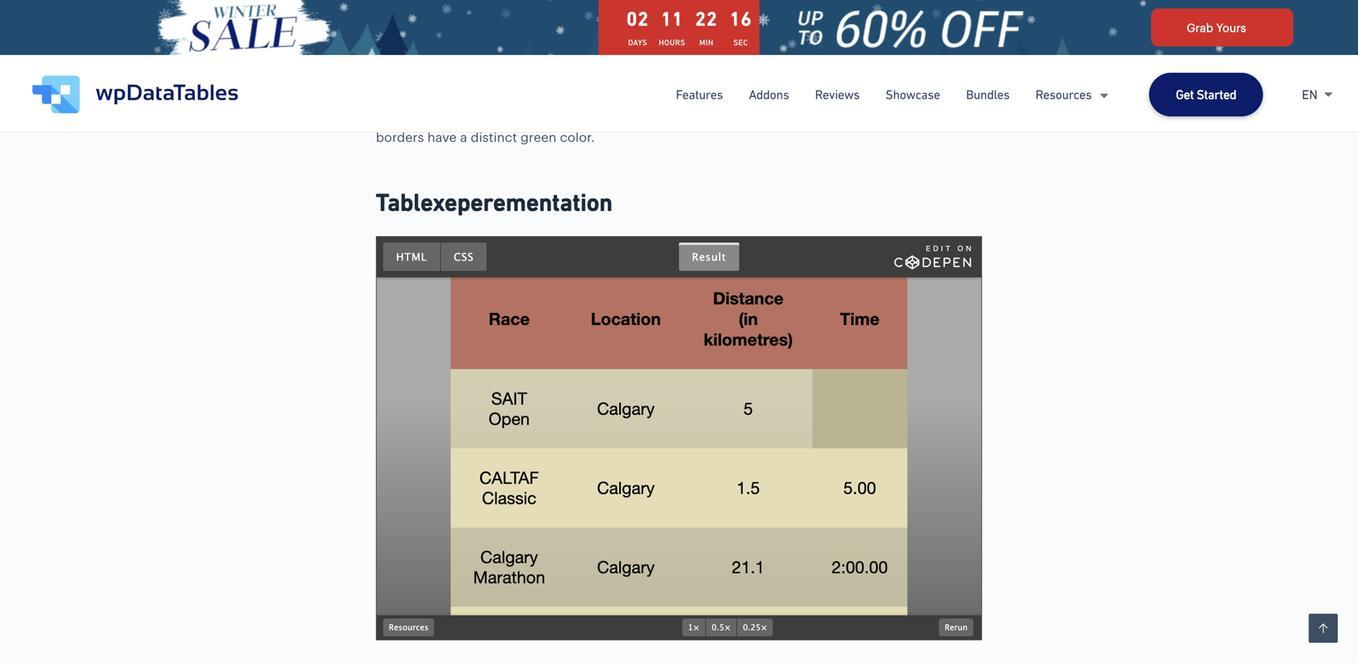 Task type: describe. For each thing, give the bounding box(es) containing it.
0 vertical spatial the
[[376, 46, 399, 61]]

reviews link
[[815, 85, 860, 104]]

yours
[[1217, 21, 1247, 34]]

16
[[730, 8, 752, 30]]

1 horizontal spatial have
[[462, 108, 491, 123]]

2 horizontal spatial a
[[819, 46, 826, 61]]

colors
[[660, 108, 699, 123]]

grey
[[630, 108, 657, 123]]

grab yours
[[1187, 21, 1247, 34]]

1 horizontal spatial data
[[513, 46, 540, 61]]

its table rows have alternating white and grey colors for better readability. the header and borders have a distinct green color.
[[376, 108, 932, 145]]

0 horizontal spatial have
[[428, 130, 457, 145]]

get started
[[1177, 87, 1237, 102]]

reviews
[[815, 87, 860, 102]]

get
[[1177, 87, 1195, 102]]

header
[[862, 108, 905, 123]]

22
[[696, 8, 718, 30]]

that
[[912, 46, 936, 61]]

bundles
[[967, 87, 1010, 102]]

simple
[[706, 46, 747, 61]]

readability.
[[764, 108, 832, 123]]

addons link
[[749, 85, 790, 104]]

02
[[627, 8, 649, 30]]

has
[[641, 46, 662, 61]]

examples
[[579, 46, 638, 61]]

a inside its table rows have alternating white and grey colors for better readability. the header and borders have a distinct green color.
[[460, 130, 468, 145]]

en
[[1303, 87, 1318, 102]]

the
[[376, 67, 396, 82]]

stand
[[430, 67, 465, 82]]

the next one of these data table examples has a very simple layout and a clean design that
[[376, 46, 940, 61]]

design
[[866, 46, 908, 61]]

2 horizontal spatial and
[[909, 108, 932, 123]]

green
[[521, 130, 557, 145]]

better
[[723, 108, 761, 123]]

grab
[[1187, 21, 1214, 34]]



Task type: locate. For each thing, give the bounding box(es) containing it.
get started link
[[1150, 73, 1264, 116]]

its
[[376, 108, 391, 123]]

showcase link
[[886, 85, 941, 104]]

data
[[513, 46, 540, 61], [400, 67, 427, 82]]

data inside "helps the data stand out"
[[400, 67, 427, 82]]

white
[[565, 108, 599, 123]]

table left examples
[[544, 46, 575, 61]]

table
[[544, 46, 575, 61], [394, 108, 426, 123]]

these
[[476, 46, 510, 61]]

min
[[700, 38, 714, 47]]

distinct
[[471, 130, 517, 145]]

1 horizontal spatial the
[[836, 108, 859, 123]]

a left the distinct on the left top
[[460, 130, 468, 145]]

helps the data stand out
[[376, 46, 973, 82]]

and left grey
[[603, 108, 626, 123]]

0 horizontal spatial table
[[394, 108, 426, 123]]

alternating
[[495, 108, 562, 123]]

1 vertical spatial table
[[394, 108, 426, 123]]

0 horizontal spatial and
[[603, 108, 626, 123]]

data down next
[[400, 67, 427, 82]]

1 vertical spatial the
[[836, 108, 859, 123]]

color.
[[560, 130, 595, 145]]

the up the on the top of page
[[376, 46, 399, 61]]

a right has
[[666, 46, 673, 61]]

1 vertical spatial data
[[400, 67, 427, 82]]

data right these
[[513, 46, 540, 61]]

showcase
[[886, 87, 941, 102]]

out
[[468, 67, 489, 82]]

0 vertical spatial table
[[544, 46, 575, 61]]

and
[[792, 46, 815, 61], [603, 108, 626, 123], [909, 108, 932, 123]]

and down showcase link
[[909, 108, 932, 123]]

a
[[666, 46, 673, 61], [819, 46, 826, 61], [460, 130, 468, 145]]

table up borders
[[394, 108, 426, 123]]

features link
[[676, 85, 723, 104]]

the down reviews
[[836, 108, 859, 123]]

1 horizontal spatial table
[[544, 46, 575, 61]]

the
[[376, 46, 399, 61], [836, 108, 859, 123]]

days
[[628, 38, 648, 47]]

caret image
[[1325, 91, 1333, 98]]

go to top image
[[1319, 624, 1329, 633]]

caret image
[[1100, 93, 1108, 98]]

0 vertical spatial have
[[462, 108, 491, 123]]

hours
[[659, 38, 686, 47]]

0 vertical spatial data
[[513, 46, 540, 61]]

helps
[[940, 46, 973, 61]]

tablexeperementation
[[376, 189, 613, 216]]

of
[[460, 46, 472, 61]]

one
[[433, 46, 456, 61]]

next
[[402, 46, 429, 61]]

for
[[702, 108, 719, 123]]

0 horizontal spatial a
[[460, 130, 468, 145]]

started
[[1197, 87, 1237, 102]]

1 horizontal spatial a
[[666, 46, 673, 61]]

addons
[[749, 87, 790, 102]]

layout
[[751, 46, 789, 61]]

features
[[676, 87, 723, 102]]

and right layout
[[792, 46, 815, 61]]

have
[[462, 108, 491, 123], [428, 130, 457, 145]]

table inside its table rows have alternating white and grey colors for better readability. the header and borders have a distinct green color.
[[394, 108, 426, 123]]

resources
[[1036, 87, 1092, 102]]

1 vertical spatial have
[[428, 130, 457, 145]]

11
[[661, 8, 684, 30]]

bundles link
[[967, 85, 1010, 104]]

wpdatatables logo image
[[32, 76, 239, 114]]

have up the distinct on the left top
[[462, 108, 491, 123]]

the inside its table rows have alternating white and grey colors for better readability. the header and borders have a distinct green color.
[[836, 108, 859, 123]]

clean
[[829, 46, 863, 61]]

borders
[[376, 130, 424, 145]]

grab yours link
[[1152, 8, 1294, 47]]

very
[[676, 46, 703, 61]]

sec
[[734, 38, 749, 47]]

0 horizontal spatial data
[[400, 67, 427, 82]]

0 horizontal spatial the
[[376, 46, 399, 61]]

rows
[[429, 108, 459, 123]]

1 horizontal spatial and
[[792, 46, 815, 61]]

a left clean
[[819, 46, 826, 61]]

have down rows
[[428, 130, 457, 145]]



Task type: vqa. For each thing, say whether or not it's contained in the screenshot.
HEADER
yes



